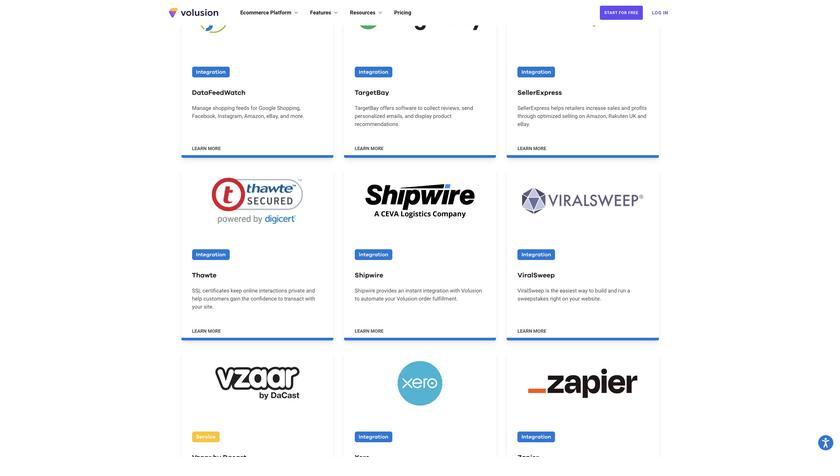 Task type: locate. For each thing, give the bounding box(es) containing it.
shipwire provides an instant integration with volusion to automate your volusion order fulfillment.
[[355, 288, 482, 302]]

log
[[652, 10, 662, 15]]

learn for shipwire
[[355, 329, 370, 334]]

2 integration link from the left
[[507, 351, 659, 458]]

more for viralsweep
[[533, 329, 546, 334]]

more.
[[290, 113, 304, 119]]

an
[[398, 288, 404, 294]]

1 horizontal spatial volusion
[[461, 288, 482, 294]]

learn more down recommendations.
[[355, 146, 384, 151]]

your
[[385, 296, 395, 302], [570, 296, 580, 302], [192, 304, 202, 310]]

0 horizontal spatial volusion
[[397, 296, 417, 302]]

1 horizontal spatial on
[[579, 113, 585, 119]]

1 horizontal spatial with
[[450, 288, 460, 294]]

and inside ssl certificates keep online interactions private and help customers gain the confidence to transact with your site.
[[306, 288, 315, 294]]

sellerexpress inside 'sellerexpress helps retailers increase sales and profits through optimized selling on amazon, rakuten uk and ebay.'
[[518, 105, 550, 111]]

learn for thawte
[[192, 329, 207, 334]]

0 vertical spatial on
[[579, 113, 585, 119]]

on down easiest
[[562, 296, 568, 302]]

offers
[[380, 105, 394, 111]]

0 vertical spatial sellerexpress
[[518, 89, 562, 96]]

shipwire for shipwire
[[355, 272, 383, 279]]

2 shipwire from the top
[[355, 288, 375, 294]]

1 vertical spatial with
[[305, 296, 315, 302]]

learn
[[192, 146, 207, 151], [355, 146, 370, 151], [518, 146, 532, 151], [192, 329, 207, 334], [355, 329, 370, 334], [518, 329, 532, 334]]

sellerexpress up the through
[[518, 105, 550, 111]]

targetbay up offers
[[355, 89, 389, 96]]

learn more button down site.
[[192, 328, 221, 335]]

1 horizontal spatial amazon,
[[587, 113, 607, 119]]

volusion
[[461, 288, 482, 294], [397, 296, 417, 302]]

with
[[450, 288, 460, 294], [305, 296, 315, 302]]

learn more button
[[192, 145, 221, 152], [355, 145, 384, 152], [518, 145, 546, 152], [192, 328, 221, 335], [355, 328, 384, 335], [518, 328, 546, 335]]

learn more down automate
[[355, 329, 384, 334]]

on inside viralsweep is the easiest way to build and run a sweepstakes right on your website.
[[562, 296, 568, 302]]

confidence
[[251, 296, 277, 302]]

and up uk
[[621, 105, 630, 111]]

helps
[[551, 105, 564, 111]]

targetbay offers software to collect reviews, send personalized emails, and display product recommendations.
[[355, 105, 473, 127]]

easiest
[[560, 288, 577, 294]]

learn more button down sweepstakes
[[518, 328, 546, 335]]

learn more for targetbay
[[355, 146, 384, 151]]

and inside manage shopping feeds for google shopping, facebook, instagram, amazon, ebay, and more.
[[280, 113, 289, 119]]

amazon, down for
[[244, 113, 265, 119]]

a
[[627, 288, 630, 294]]

sellerexpress
[[518, 89, 562, 96], [518, 105, 550, 111]]

shipwire up provides
[[355, 272, 383, 279]]

learn more button for shipwire
[[355, 328, 384, 335]]

integration
[[196, 69, 226, 75], [359, 69, 388, 75], [522, 69, 551, 75], [196, 252, 226, 257], [359, 252, 388, 257], [522, 252, 551, 257], [359, 435, 388, 440], [522, 435, 551, 440]]

1 viralsweep from the top
[[518, 272, 555, 279]]

learn for datafeedwatch
[[192, 146, 207, 151]]

viralsweep for viralsweep
[[518, 272, 555, 279]]

0 horizontal spatial on
[[562, 296, 568, 302]]

sweepstakes
[[518, 296, 549, 302]]

send
[[462, 105, 473, 111]]

the right "is" on the right of page
[[551, 288, 558, 294]]

help
[[192, 296, 202, 302]]

1 horizontal spatial your
[[385, 296, 395, 302]]

more
[[208, 146, 221, 151], [371, 146, 384, 151], [533, 146, 546, 151], [208, 329, 221, 334], [371, 329, 384, 334], [533, 329, 546, 334]]

manage shopping feeds for google shopping, facebook, instagram, amazon, ebay, and more.
[[192, 105, 304, 119]]

targetbay for targetbay
[[355, 89, 389, 96]]

1 horizontal spatial the
[[551, 288, 558, 294]]

the inside ssl certificates keep online interactions private and help customers gain the confidence to transact with your site.
[[242, 296, 249, 302]]

targetbay inside targetbay offers software to collect reviews, send personalized emails, and display product recommendations.
[[355, 105, 379, 111]]

provides
[[377, 288, 397, 294]]

and down shopping,
[[280, 113, 289, 119]]

0 vertical spatial targetbay
[[355, 89, 389, 96]]

shipwire inside shipwire provides an instant integration with volusion to automate your volusion order fulfillment.
[[355, 288, 375, 294]]

integration link
[[344, 351, 496, 458], [507, 351, 659, 458]]

to down interactions
[[278, 296, 283, 302]]

learn more down ebay.
[[518, 146, 546, 151]]

learn more
[[192, 146, 221, 151], [355, 146, 384, 151], [518, 146, 546, 151], [192, 329, 221, 334], [355, 329, 384, 334], [518, 329, 546, 334]]

1 amazon, from the left
[[244, 113, 265, 119]]

amazon,
[[244, 113, 265, 119], [587, 113, 607, 119]]

2 amazon, from the left
[[587, 113, 607, 119]]

on
[[579, 113, 585, 119], [562, 296, 568, 302]]

your down easiest
[[570, 296, 580, 302]]

viralsweep for viralsweep is the easiest way to build and run a sweepstakes right on your website.
[[518, 288, 544, 294]]

amazon, inside 'sellerexpress helps retailers increase sales and profits through optimized selling on amazon, rakuten uk and ebay.'
[[587, 113, 607, 119]]

0 vertical spatial shipwire
[[355, 272, 383, 279]]

1 vertical spatial on
[[562, 296, 568, 302]]

1 horizontal spatial integration link
[[507, 351, 659, 458]]

2 horizontal spatial your
[[570, 296, 580, 302]]

targetbay
[[355, 89, 389, 96], [355, 105, 379, 111]]

integration for datafeedwatch
[[196, 69, 226, 75]]

learn more down site.
[[192, 329, 221, 334]]

emails,
[[387, 113, 404, 119]]

viralsweep up sweepstakes
[[518, 288, 544, 294]]

1 vertical spatial sellerexpress
[[518, 105, 550, 111]]

shipwire image
[[344, 169, 496, 233]]

resources button
[[350, 9, 384, 17]]

sellerexpress up helps
[[518, 89, 562, 96]]

1 vertical spatial shipwire
[[355, 288, 375, 294]]

to inside targetbay offers software to collect reviews, send personalized emails, and display product recommendations.
[[418, 105, 423, 111]]

viralsweep
[[518, 272, 555, 279], [518, 288, 544, 294]]

0 vertical spatial viralsweep
[[518, 272, 555, 279]]

learn more down facebook,
[[192, 146, 221, 151]]

customers
[[203, 296, 229, 302]]

0 horizontal spatial the
[[242, 296, 249, 302]]

learn more for sellerexpress
[[518, 146, 546, 151]]

selling
[[562, 113, 578, 119]]

learn more button down recommendations.
[[355, 145, 384, 152]]

to up website.
[[589, 288, 594, 294]]

with up fulfillment.
[[450, 288, 460, 294]]

0 horizontal spatial integration link
[[344, 351, 496, 458]]

and right private
[[306, 288, 315, 294]]

2 viralsweep from the top
[[518, 288, 544, 294]]

recommendations.
[[355, 121, 400, 127]]

software
[[396, 105, 417, 111]]

facebook,
[[192, 113, 216, 119]]

learn more button down ebay.
[[518, 145, 546, 152]]

display
[[415, 113, 432, 119]]

viralsweep is the easiest way to build and run a sweepstakes right on your website.
[[518, 288, 630, 302]]

to inside ssl certificates keep online interactions private and help customers gain the confidence to transact with your site.
[[278, 296, 283, 302]]

website.
[[581, 296, 601, 302]]

with right transact
[[305, 296, 315, 302]]

learn more button down facebook,
[[192, 145, 221, 152]]

and left run
[[608, 288, 617, 294]]

log in link
[[648, 5, 672, 20]]

0 horizontal spatial with
[[305, 296, 315, 302]]

retailers
[[565, 105, 585, 111]]

vzaar by dacast image
[[181, 351, 333, 416]]

the down online in the bottom of the page
[[242, 296, 249, 302]]

learn more down sweepstakes
[[518, 329, 546, 334]]

and down software
[[405, 113, 414, 119]]

your down provides
[[385, 296, 395, 302]]

and
[[621, 105, 630, 111], [280, 113, 289, 119], [405, 113, 414, 119], [638, 113, 647, 119], [306, 288, 315, 294], [608, 288, 617, 294]]

2 targetbay from the top
[[355, 105, 379, 111]]

personalized
[[355, 113, 385, 119]]

rakuten
[[609, 113, 628, 119]]

on inside 'sellerexpress helps retailers increase sales and profits through optimized selling on amazon, rakuten uk and ebay.'
[[579, 113, 585, 119]]

viralsweep image
[[507, 169, 659, 233]]

1 sellerexpress from the top
[[518, 89, 562, 96]]

1 vertical spatial the
[[242, 296, 249, 302]]

the
[[551, 288, 558, 294], [242, 296, 249, 302]]

shipwire up automate
[[355, 288, 375, 294]]

shipwire
[[355, 272, 383, 279], [355, 288, 375, 294]]

zapier image
[[507, 351, 659, 416]]

1 vertical spatial viralsweep
[[518, 288, 544, 294]]

to left automate
[[355, 296, 360, 302]]

0 vertical spatial volusion
[[461, 288, 482, 294]]

2 sellerexpress from the top
[[518, 105, 550, 111]]

profits
[[632, 105, 647, 111]]

1 shipwire from the top
[[355, 272, 383, 279]]

instagram,
[[218, 113, 243, 119]]

more for sellerexpress
[[533, 146, 546, 151]]

viralsweep up "is" on the right of page
[[518, 272, 555, 279]]

shopping
[[213, 105, 235, 111]]

0 horizontal spatial amazon,
[[244, 113, 265, 119]]

0 vertical spatial with
[[450, 288, 460, 294]]

learn more for datafeedwatch
[[192, 146, 221, 151]]

log in
[[652, 10, 668, 15]]

1 vertical spatial targetbay
[[355, 105, 379, 111]]

ecommerce platform
[[240, 9, 291, 16]]

your inside viralsweep is the easiest way to build and run a sweepstakes right on your website.
[[570, 296, 580, 302]]

features
[[310, 9, 331, 16]]

sellerexpress image
[[507, 0, 659, 51]]

more for targetbay
[[371, 146, 384, 151]]

learn for sellerexpress
[[518, 146, 532, 151]]

targetbay up personalized
[[355, 105, 379, 111]]

0 horizontal spatial your
[[192, 304, 202, 310]]

shipwire for shipwire provides an instant integration with volusion to automate your volusion order fulfillment.
[[355, 288, 375, 294]]

on down the "retailers"
[[579, 113, 585, 119]]

online
[[243, 288, 258, 294]]

your down help
[[192, 304, 202, 310]]

amazon, down increase
[[587, 113, 607, 119]]

for
[[619, 10, 627, 15]]

0 vertical spatial the
[[551, 288, 558, 294]]

google
[[259, 105, 276, 111]]

thawte image
[[181, 169, 333, 233]]

learn more button down automate
[[355, 328, 384, 335]]

ecommerce platform button
[[240, 9, 299, 17]]

to inside shipwire provides an instant integration with volusion to automate your volusion order fulfillment.
[[355, 296, 360, 302]]

fulfillment.
[[433, 296, 458, 302]]

resources
[[350, 9, 376, 16]]

to up display
[[418, 105, 423, 111]]

to
[[418, 105, 423, 111], [589, 288, 594, 294], [278, 296, 283, 302], [355, 296, 360, 302]]

1 targetbay from the top
[[355, 89, 389, 96]]

viralsweep inside viralsweep is the easiest way to build and run a sweepstakes right on your website.
[[518, 288, 544, 294]]



Task type: describe. For each thing, give the bounding box(es) containing it.
reviews,
[[441, 105, 460, 111]]

instant
[[405, 288, 422, 294]]

learn more for thawte
[[192, 329, 221, 334]]

learn more button for datafeedwatch
[[192, 145, 221, 152]]

way
[[578, 288, 588, 294]]

uk
[[629, 113, 636, 119]]

free
[[628, 10, 639, 15]]

feeds
[[236, 105, 249, 111]]

with inside ssl certificates keep online interactions private and help customers gain the confidence to transact with your site.
[[305, 296, 315, 302]]

certificates
[[203, 288, 229, 294]]

and inside viralsweep is the easiest way to build and run a sweepstakes right on your website.
[[608, 288, 617, 294]]

learn more button for targetbay
[[355, 145, 384, 152]]

keep
[[231, 288, 242, 294]]

learn more for shipwire
[[355, 329, 384, 334]]

and down profits on the top right of page
[[638, 113, 647, 119]]

and inside targetbay offers software to collect reviews, send personalized emails, and display product recommendations.
[[405, 113, 414, 119]]

xero image
[[344, 351, 496, 416]]

shopping,
[[277, 105, 301, 111]]

with inside shipwire provides an instant integration with volusion to automate your volusion order fulfillment.
[[450, 288, 460, 294]]

integration for shipwire
[[359, 252, 388, 257]]

service link
[[181, 351, 333, 458]]

sales
[[608, 105, 620, 111]]

learn for targetbay
[[355, 146, 370, 151]]

features button
[[310, 9, 339, 17]]

datafeedwatch
[[192, 89, 246, 96]]

platform
[[270, 9, 291, 16]]

your inside ssl certificates keep online interactions private and help customers gain the confidence to transact with your site.
[[192, 304, 202, 310]]

private
[[289, 288, 305, 294]]

pricing
[[394, 9, 411, 16]]

targetbay for targetbay offers software to collect reviews, send personalized emails, and display product recommendations.
[[355, 105, 379, 111]]

integration
[[423, 288, 449, 294]]

learn more for viralsweep
[[518, 329, 546, 334]]

ssl certificates keep online interactions private and help customers gain the confidence to transact with your site.
[[192, 288, 315, 310]]

datafeedwatch image
[[181, 0, 333, 51]]

automate
[[361, 296, 384, 302]]

targetbay image
[[344, 0, 496, 51]]

your inside shipwire provides an instant integration with volusion to automate your volusion order fulfillment.
[[385, 296, 395, 302]]

1 vertical spatial volusion
[[397, 296, 417, 302]]

learn more button for viralsweep
[[518, 328, 546, 335]]

to inside viralsweep is the easiest way to build and run a sweepstakes right on your website.
[[589, 288, 594, 294]]

more for thawte
[[208, 329, 221, 334]]

integration for thawte
[[196, 252, 226, 257]]

learn more button for sellerexpress
[[518, 145, 546, 152]]

start
[[605, 10, 618, 15]]

sellerexpress helps retailers increase sales and profits through optimized selling on amazon, rakuten uk and ebay.
[[518, 105, 647, 127]]

open accessibe: accessibility options, statement and help image
[[822, 438, 830, 448]]

1 integration link from the left
[[344, 351, 496, 458]]

learn for viralsweep
[[518, 329, 532, 334]]

order
[[419, 296, 431, 302]]

for
[[251, 105, 257, 111]]

collect
[[424, 105, 440, 111]]

amazon, inside manage shopping feeds for google shopping, facebook, instagram, amazon, ebay, and more.
[[244, 113, 265, 119]]

more for datafeedwatch
[[208, 146, 221, 151]]

integration for targetbay
[[359, 69, 388, 75]]

optimized
[[537, 113, 561, 119]]

is
[[546, 288, 550, 294]]

more for shipwire
[[371, 329, 384, 334]]

thawte
[[192, 272, 217, 279]]

build
[[595, 288, 607, 294]]

learn more button for thawte
[[192, 328, 221, 335]]

in
[[663, 10, 668, 15]]

run
[[618, 288, 626, 294]]

product
[[433, 113, 452, 119]]

pricing link
[[394, 9, 411, 17]]

right
[[550, 296, 561, 302]]

ebay.
[[518, 121, 530, 127]]

ecommerce
[[240, 9, 269, 16]]

integration for viralsweep
[[522, 252, 551, 257]]

site.
[[204, 304, 214, 310]]

transact
[[284, 296, 304, 302]]

service
[[196, 435, 216, 440]]

manage
[[192, 105, 211, 111]]

interactions
[[259, 288, 287, 294]]

the inside viralsweep is the easiest way to build and run a sweepstakes right on your website.
[[551, 288, 558, 294]]

through
[[518, 113, 536, 119]]

sellerexpress for sellerexpress helps retailers increase sales and profits through optimized selling on amazon, rakuten uk and ebay.
[[518, 105, 550, 111]]

gain
[[230, 296, 240, 302]]

start for free link
[[600, 6, 643, 20]]

start for free
[[605, 10, 639, 15]]

increase
[[586, 105, 606, 111]]

ssl
[[192, 288, 201, 294]]

ebay,
[[266, 113, 279, 119]]

sellerexpress for sellerexpress
[[518, 89, 562, 96]]

integration for sellerexpress
[[522, 69, 551, 75]]



Task type: vqa. For each thing, say whether or not it's contained in the screenshot.
previously
no



